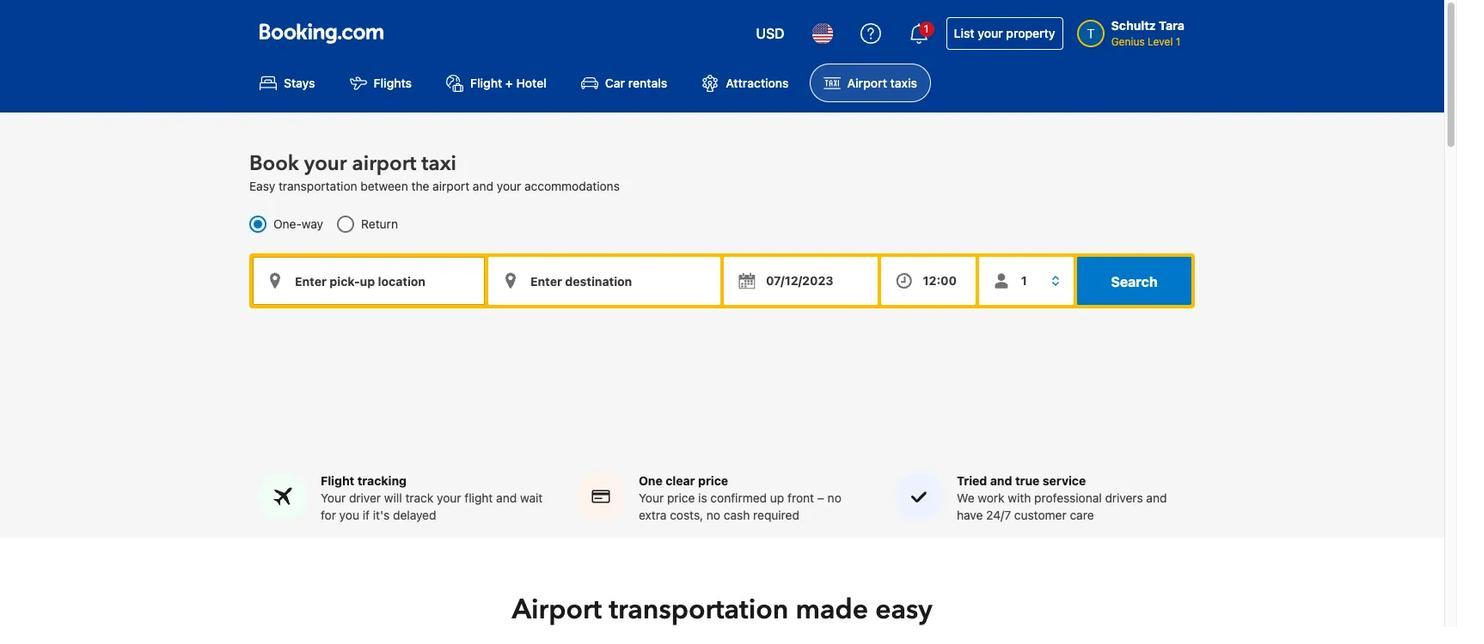 Task type: describe. For each thing, give the bounding box(es) containing it.
is
[[699, 491, 708, 506]]

flights link
[[336, 64, 426, 103]]

up
[[771, 491, 785, 506]]

list
[[954, 26, 975, 40]]

flight for flight tracking your driver will track your flight and wait for you if it's delayed
[[321, 474, 355, 489]]

customer
[[1015, 509, 1067, 523]]

24/7
[[987, 509, 1012, 523]]

search button
[[1078, 257, 1192, 306]]

return
[[361, 217, 398, 232]]

flight + hotel
[[471, 76, 547, 91]]

1 button
[[898, 13, 940, 54]]

07/12/2023 button
[[724, 257, 878, 306]]

service
[[1043, 474, 1086, 489]]

one-
[[273, 217, 302, 232]]

taxi
[[422, 150, 457, 178]]

clear
[[666, 474, 695, 489]]

your left accommodations
[[497, 179, 521, 194]]

have
[[957, 509, 983, 523]]

tara
[[1160, 18, 1185, 33]]

07/12/2023
[[766, 274, 834, 288]]

usd
[[756, 26, 785, 41]]

schultz tara genius level 1
[[1112, 18, 1185, 48]]

1 horizontal spatial no
[[828, 491, 842, 506]]

and inside book your airport taxi easy transportation between the airport and your accommodations
[[473, 179, 494, 194]]

professional
[[1035, 491, 1102, 506]]

stays link
[[246, 64, 329, 103]]

book
[[249, 150, 299, 178]]

front
[[788, 491, 815, 506]]

care
[[1070, 509, 1094, 523]]

0 horizontal spatial no
[[707, 509, 721, 523]]

it's
[[373, 509, 390, 523]]

will
[[384, 491, 402, 506]]

drivers
[[1106, 491, 1144, 506]]

track
[[405, 491, 434, 506]]

car
[[605, 76, 625, 91]]

transportation
[[279, 179, 357, 194]]

your up transportation
[[304, 150, 347, 178]]

Enter pick-up location text field
[[253, 257, 485, 306]]

tried
[[957, 474, 988, 489]]

flight for flight + hotel
[[471, 76, 502, 91]]

airport taxis
[[848, 76, 918, 91]]

one
[[639, 474, 663, 489]]

genius
[[1112, 35, 1145, 48]]

for
[[321, 509, 336, 523]]

airport taxis link
[[810, 64, 931, 103]]

booking.com online hotel reservations image
[[260, 23, 384, 44]]

and right drivers on the bottom right
[[1147, 491, 1168, 506]]

12:00
[[923, 274, 957, 288]]

search
[[1111, 275, 1158, 290]]

extra
[[639, 509, 667, 523]]

accommodations
[[525, 179, 620, 194]]

and up work
[[991, 474, 1013, 489]]

taxis
[[891, 76, 918, 91]]

0 horizontal spatial airport
[[352, 150, 417, 178]]

wait
[[520, 491, 543, 506]]

flight
[[465, 491, 493, 506]]

one-way
[[273, 217, 323, 232]]

car rentals link
[[568, 64, 681, 103]]



Task type: vqa. For each thing, say whether or not it's contained in the screenshot.
Flight
yes



Task type: locate. For each thing, give the bounding box(es) containing it.
your
[[978, 26, 1003, 40], [304, 150, 347, 178], [497, 179, 521, 194], [437, 491, 461, 506]]

and
[[473, 179, 494, 194], [991, 474, 1013, 489], [496, 491, 517, 506], [1147, 491, 1168, 506]]

flight inside flight tracking your driver will track your flight and wait for you if it's delayed
[[321, 474, 355, 489]]

airport
[[352, 150, 417, 178], [433, 179, 470, 194]]

and inside flight tracking your driver will track your flight and wait for you if it's delayed
[[496, 491, 517, 506]]

0 horizontal spatial flight
[[321, 474, 355, 489]]

schultz
[[1112, 18, 1157, 33]]

rentals
[[629, 76, 668, 91]]

0 vertical spatial price
[[698, 474, 729, 489]]

hotel
[[516, 76, 547, 91]]

stays
[[284, 76, 315, 91]]

12:00 button
[[881, 257, 976, 306]]

1 left list
[[924, 22, 929, 35]]

price up is
[[698, 474, 729, 489]]

tracking
[[358, 474, 407, 489]]

your right track
[[437, 491, 461, 506]]

–
[[818, 491, 825, 506]]

1 vertical spatial price
[[667, 491, 695, 506]]

way
[[302, 217, 323, 232]]

1 inside schultz tara genius level 1
[[1176, 35, 1181, 48]]

if
[[363, 509, 370, 523]]

0 vertical spatial airport
[[352, 150, 417, 178]]

flights
[[374, 76, 412, 91]]

flight
[[471, 76, 502, 91], [321, 474, 355, 489]]

airport
[[848, 76, 888, 91]]

book your airport taxi easy transportation between the airport and your accommodations
[[249, 150, 620, 194]]

no down is
[[707, 509, 721, 523]]

and right the the
[[473, 179, 494, 194]]

and left wait
[[496, 491, 517, 506]]

2 your from the left
[[639, 491, 664, 506]]

1 vertical spatial no
[[707, 509, 721, 523]]

car rentals
[[605, 76, 668, 91]]

your
[[321, 491, 346, 506], [639, 491, 664, 506]]

true
[[1016, 474, 1040, 489]]

list your property
[[954, 26, 1056, 40]]

1 horizontal spatial airport
[[433, 179, 470, 194]]

attractions
[[726, 76, 789, 91]]

between
[[361, 179, 408, 194]]

0 horizontal spatial your
[[321, 491, 346, 506]]

usd button
[[746, 13, 795, 54]]

no
[[828, 491, 842, 506], [707, 509, 721, 523]]

0 horizontal spatial price
[[667, 491, 695, 506]]

required
[[754, 509, 800, 523]]

your inside flight tracking your driver will track your flight and wait for you if it's delayed
[[437, 491, 461, 506]]

we
[[957, 491, 975, 506]]

airport down 'taxi'
[[433, 179, 470, 194]]

1 horizontal spatial your
[[639, 491, 664, 506]]

+
[[506, 76, 513, 91]]

1 down tara
[[1176, 35, 1181, 48]]

with
[[1008, 491, 1032, 506]]

price down clear
[[667, 491, 695, 506]]

easy
[[249, 179, 275, 194]]

1 horizontal spatial 1
[[1176, 35, 1181, 48]]

flight tracking your driver will track your flight and wait for you if it's delayed
[[321, 474, 543, 523]]

1 vertical spatial airport
[[433, 179, 470, 194]]

your inside one clear price your price is confirmed up front – no extra costs, no cash required
[[639, 491, 664, 506]]

1 horizontal spatial flight
[[471, 76, 502, 91]]

1 vertical spatial flight
[[321, 474, 355, 489]]

airport up between
[[352, 150, 417, 178]]

flight left +
[[471, 76, 502, 91]]

0 vertical spatial flight
[[471, 76, 502, 91]]

price
[[698, 474, 729, 489], [667, 491, 695, 506]]

cash
[[724, 509, 750, 523]]

0 vertical spatial no
[[828, 491, 842, 506]]

list your property link
[[947, 17, 1064, 50]]

driver
[[349, 491, 381, 506]]

property
[[1007, 26, 1056, 40]]

level
[[1148, 35, 1174, 48]]

your down "one"
[[639, 491, 664, 506]]

flight up the driver
[[321, 474, 355, 489]]

the
[[412, 179, 430, 194]]

your inside flight tracking your driver will track your flight and wait for you if it's delayed
[[321, 491, 346, 506]]

your right list
[[978, 26, 1003, 40]]

1 horizontal spatial price
[[698, 474, 729, 489]]

attractions link
[[688, 64, 803, 103]]

1 inside button
[[924, 22, 929, 35]]

flight + hotel link
[[433, 64, 561, 103]]

0 horizontal spatial 1
[[924, 22, 929, 35]]

no right –
[[828, 491, 842, 506]]

confirmed
[[711, 491, 767, 506]]

your up for
[[321, 491, 346, 506]]

1
[[924, 22, 929, 35], [1176, 35, 1181, 48]]

you
[[339, 509, 360, 523]]

work
[[978, 491, 1005, 506]]

delayed
[[393, 509, 436, 523]]

Enter destination text field
[[489, 257, 721, 306]]

costs,
[[670, 509, 704, 523]]

1 your from the left
[[321, 491, 346, 506]]

tried and true service we work with professional drivers and have 24/7 customer care
[[957, 474, 1168, 523]]

one clear price your price is confirmed up front – no extra costs, no cash required
[[639, 474, 842, 523]]



